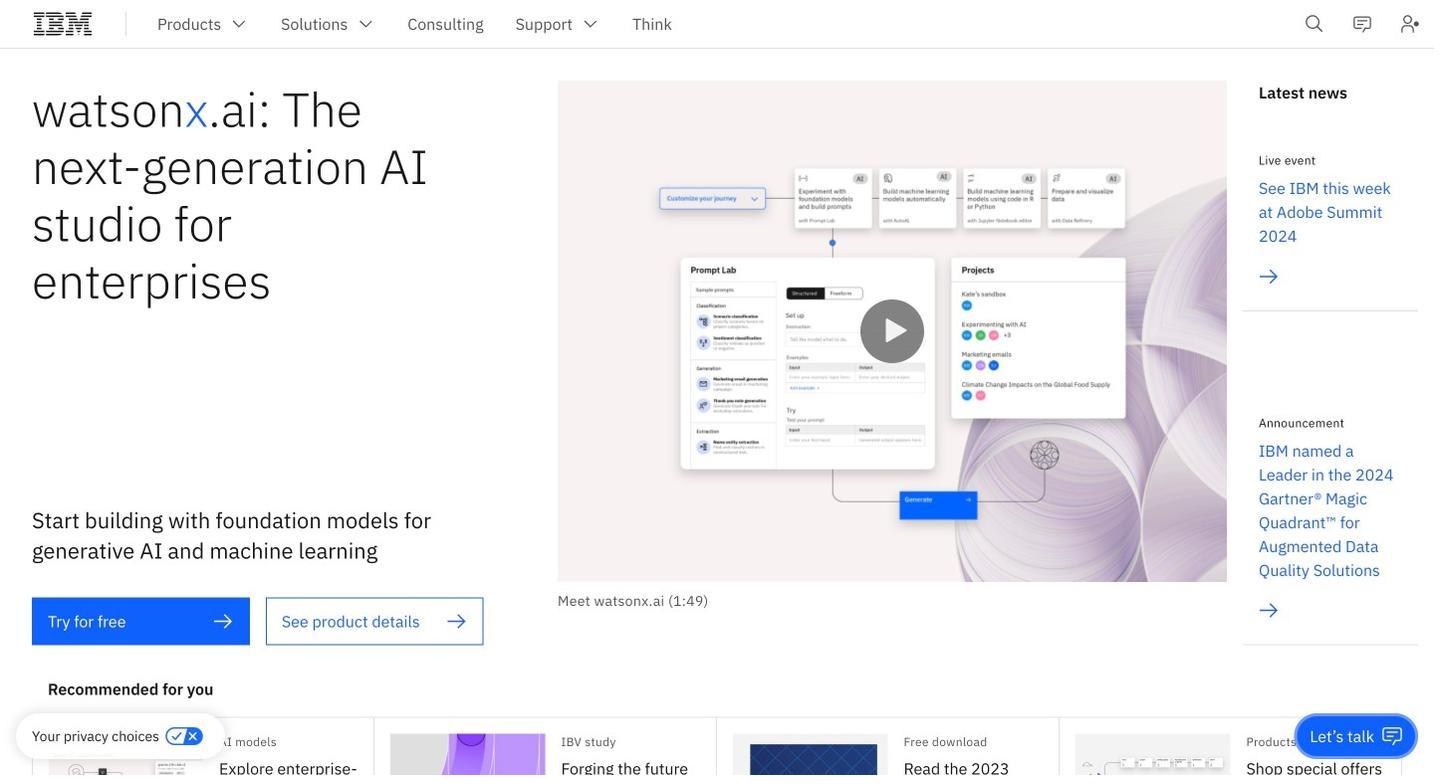 Task type: locate. For each thing, give the bounding box(es) containing it.
let's talk element
[[1310, 726, 1374, 748]]



Task type: describe. For each thing, give the bounding box(es) containing it.
your privacy choices element
[[32, 726, 159, 748]]



